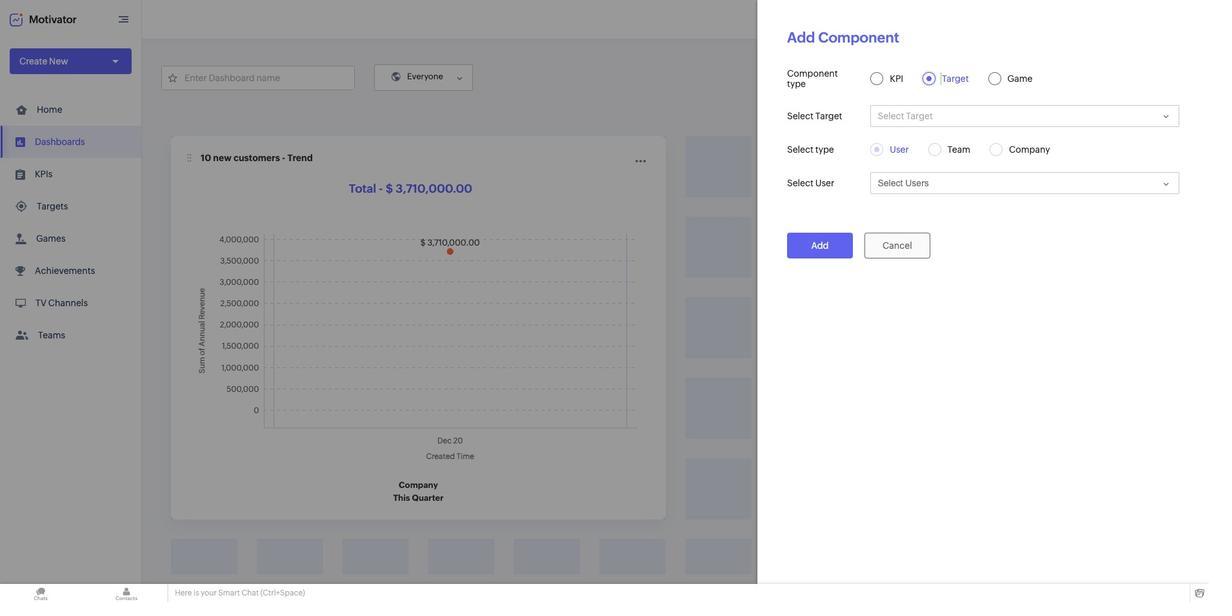 Task type: locate. For each thing, give the bounding box(es) containing it.
company inside company this quarter
[[399, 481, 438, 491]]

-
[[282, 153, 286, 163], [379, 182, 383, 196]]

cancel
[[883, 241, 913, 251]]

company up quarter
[[399, 481, 438, 491]]

select user
[[788, 178, 835, 189]]

add up component type
[[788, 30, 816, 46]]

0 horizontal spatial add component
[[788, 30, 900, 46]]

user down select type
[[816, 178, 835, 189]]

1 vertical spatial type
[[816, 145, 835, 155]]

1 vertical spatial add
[[940, 72, 957, 83]]

add
[[788, 30, 816, 46], [940, 72, 957, 83], [812, 241, 829, 251]]

- left $
[[379, 182, 383, 196]]

game
[[1008, 74, 1033, 84]]

kpis
[[35, 169, 53, 179]]

component inside button
[[959, 72, 1010, 83]]

0 vertical spatial -
[[282, 153, 286, 163]]

1 horizontal spatial company
[[1010, 145, 1051, 155]]

1 horizontal spatial target
[[907, 111, 933, 121]]

Select Target field
[[871, 105, 1180, 127]]

0 horizontal spatial company
[[399, 481, 438, 491]]

games
[[36, 234, 66, 244]]

select down kpi
[[878, 111, 905, 121]]

0 horizontal spatial select target
[[788, 111, 843, 121]]

add down select user
[[812, 241, 829, 251]]

company down select target "field"
[[1010, 145, 1051, 155]]

1 vertical spatial user
[[816, 178, 835, 189]]

0 vertical spatial add
[[788, 30, 816, 46]]

add right kpi
[[940, 72, 957, 83]]

1 vertical spatial company
[[399, 481, 438, 491]]

target inside "field"
[[907, 111, 933, 121]]

0 vertical spatial user
[[890, 145, 909, 155]]

add component up select target "field"
[[940, 72, 1010, 83]]

2 vertical spatial add
[[812, 241, 829, 251]]

type for component type
[[788, 79, 806, 89]]

dashboards
[[35, 137, 85, 147]]

1 vertical spatial add component
[[940, 72, 1010, 83]]

2 select target from the left
[[878, 111, 933, 121]]

your
[[201, 589, 217, 598]]

type for select type
[[816, 145, 835, 155]]

select target
[[788, 111, 843, 121], [878, 111, 933, 121]]

new
[[49, 56, 68, 66]]

add component up component type
[[788, 30, 900, 46]]

type inside component type
[[788, 79, 806, 89]]

select target down kpi
[[878, 111, 933, 121]]

customers
[[234, 153, 280, 163]]

0 horizontal spatial -
[[282, 153, 286, 163]]

0 vertical spatial type
[[788, 79, 806, 89]]

0 horizontal spatial user
[[816, 178, 835, 189]]

list
[[0, 94, 141, 352]]

0 vertical spatial company
[[1010, 145, 1051, 155]]

company
[[1010, 145, 1051, 155], [399, 481, 438, 491]]

1 horizontal spatial user
[[890, 145, 909, 155]]

smart
[[218, 589, 240, 598]]

user left team
[[890, 145, 909, 155]]

Select Users text field
[[878, 178, 1144, 189]]

None field
[[871, 172, 1180, 194]]

0 horizontal spatial type
[[788, 79, 806, 89]]

select inside "field"
[[878, 111, 905, 121]]

0 vertical spatial add component
[[788, 30, 900, 46]]

1 horizontal spatial type
[[816, 145, 835, 155]]

user
[[890, 145, 909, 155], [816, 178, 835, 189]]

target
[[943, 74, 969, 84], [816, 111, 843, 121], [907, 111, 933, 121]]

(ctrl+space)
[[261, 589, 305, 598]]

component
[[819, 30, 900, 46], [788, 68, 838, 79], [959, 72, 1010, 83]]

type
[[788, 79, 806, 89], [816, 145, 835, 155]]

create
[[19, 56, 47, 66]]

Enter Dashboard name text field
[[162, 66, 354, 89]]

select target up select type
[[788, 111, 843, 121]]

cancel button
[[865, 233, 931, 259]]

1 horizontal spatial select target
[[878, 111, 933, 121]]

1 vertical spatial -
[[379, 182, 383, 196]]

- left trend
[[282, 153, 286, 163]]

1 horizontal spatial add component
[[940, 72, 1010, 83]]

add component
[[788, 30, 900, 46], [940, 72, 1010, 83]]

trend
[[288, 153, 313, 163]]

10
[[201, 153, 211, 163]]

kpi
[[890, 74, 904, 84]]

1 horizontal spatial -
[[379, 182, 383, 196]]

channels
[[48, 298, 88, 309]]

select
[[788, 111, 814, 121], [878, 111, 905, 121], [788, 145, 814, 155], [788, 178, 814, 189]]

company for company
[[1010, 145, 1051, 155]]



Task type: describe. For each thing, give the bounding box(es) containing it.
tv channels
[[36, 298, 88, 309]]

here
[[175, 589, 192, 598]]

list containing home
[[0, 94, 141, 352]]

1 select target from the left
[[788, 111, 843, 121]]

contacts image
[[86, 585, 167, 603]]

achievements
[[35, 266, 95, 276]]

10 new customers - trend
[[201, 153, 313, 163]]

company this quarter
[[393, 481, 444, 504]]

home
[[37, 105, 62, 115]]

add component inside button
[[940, 72, 1010, 83]]

add inside button
[[812, 241, 829, 251]]

3,710,000.00
[[396, 182, 473, 196]]

targets
[[37, 201, 68, 212]]

tv
[[36, 298, 46, 309]]

select up select user
[[788, 145, 814, 155]]

add inside button
[[940, 72, 957, 83]]

select type
[[788, 145, 835, 155]]

quarter
[[412, 494, 444, 504]]

new
[[213, 153, 232, 163]]

select target inside "field"
[[878, 111, 933, 121]]

company for company this quarter
[[399, 481, 438, 491]]

2 horizontal spatial target
[[943, 74, 969, 84]]

chat
[[242, 589, 259, 598]]

motivator
[[29, 13, 77, 26]]

$
[[386, 182, 393, 196]]

team
[[948, 145, 971, 155]]

create new
[[19, 56, 68, 66]]

select up select type
[[788, 111, 814, 121]]

is
[[194, 589, 199, 598]]

user image
[[1170, 9, 1190, 30]]

this
[[393, 494, 410, 504]]

total - $ 3,710,000.00
[[349, 182, 473, 196]]

total
[[349, 182, 376, 196]]

add button
[[788, 233, 853, 259]]

0 horizontal spatial target
[[816, 111, 843, 121]]

here is your smart chat (ctrl+space)
[[175, 589, 305, 598]]

add component button
[[923, 65, 1026, 90]]

select down select type
[[788, 178, 814, 189]]

teams
[[38, 331, 65, 341]]

chats image
[[0, 585, 81, 603]]

component type
[[788, 68, 838, 89]]



Task type: vqa. For each thing, say whether or not it's contained in the screenshot.
CRM
no



